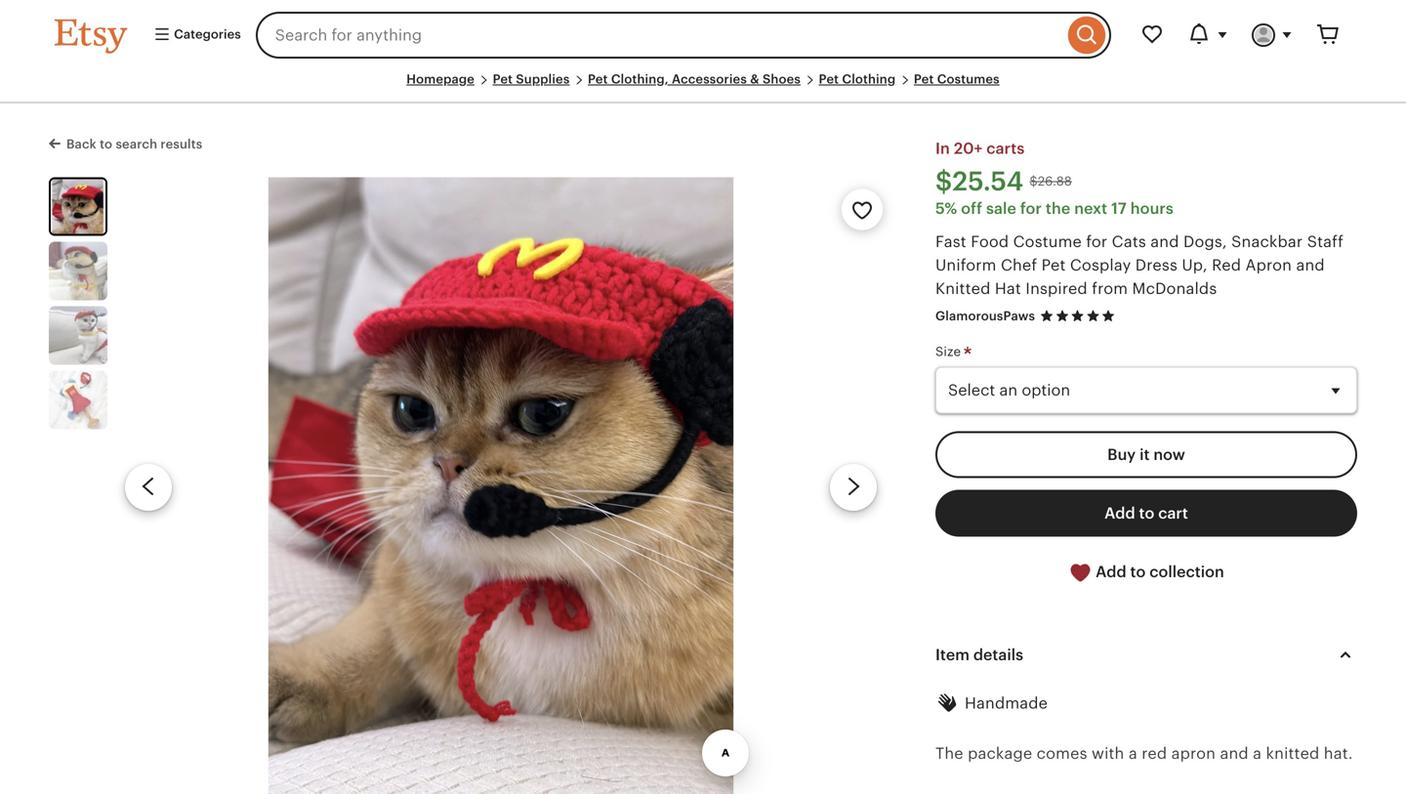 Task type: locate. For each thing, give the bounding box(es) containing it.
item
[[936, 646, 970, 664]]

and right apron
[[1220, 745, 1249, 762]]

hat
[[995, 280, 1022, 297]]

clothing
[[842, 72, 896, 86]]

1 vertical spatial add
[[1096, 563, 1127, 581]]

fast food costume for cats and dogs snackbar staff uniform image 3 image
[[49, 306, 107, 365]]

a left red
[[1129, 745, 1138, 762]]

add to collection button
[[936, 548, 1358, 596]]

categories
[[171, 27, 241, 41]]

a
[[1129, 745, 1138, 762], [1253, 745, 1262, 762]]

a left the 'knitted'
[[1253, 745, 1262, 762]]

details
[[974, 646, 1024, 664]]

2 a from the left
[[1253, 745, 1262, 762]]

and up dress
[[1151, 233, 1179, 250]]

to left cart
[[1139, 504, 1155, 522]]

to for search
[[100, 137, 112, 152]]

costume
[[1013, 233, 1082, 250]]

to inside add to collection button
[[1131, 563, 1146, 581]]

add down add to cart button
[[1096, 563, 1127, 581]]

for
[[1021, 200, 1042, 217], [1086, 233, 1108, 250]]

package
[[968, 745, 1033, 762]]

pet costumes link
[[914, 72, 1000, 86]]

item details button
[[918, 632, 1375, 679]]

0 vertical spatial to
[[100, 137, 112, 152]]

comes
[[1037, 745, 1088, 762]]

up,
[[1182, 256, 1208, 274]]

the
[[1046, 200, 1071, 217]]

red
[[1212, 256, 1241, 274]]

0 horizontal spatial and
[[1151, 233, 1179, 250]]

pet left 'supplies'
[[493, 72, 513, 86]]

2 vertical spatial to
[[1131, 563, 1146, 581]]

back to search results link
[[49, 133, 203, 153]]

1 horizontal spatial a
[[1253, 745, 1262, 762]]

shoes
[[763, 72, 801, 86]]

pet for pet clothing, accessories & shoes
[[588, 72, 608, 86]]

cart
[[1159, 504, 1189, 522]]

pet left the costumes
[[914, 72, 934, 86]]

for left the at the right of the page
[[1021, 200, 1042, 217]]

5% off sale for the next 17 hours
[[936, 200, 1174, 217]]

for up cosplay at the top right of page
[[1086, 233, 1108, 250]]

menu bar
[[55, 70, 1352, 104]]

buy it now button
[[936, 431, 1358, 478]]

to inside back to search results link
[[100, 137, 112, 152]]

to for collection
[[1131, 563, 1146, 581]]

collection
[[1150, 563, 1225, 581]]

and down staff
[[1297, 256, 1325, 274]]

0 vertical spatial add
[[1105, 504, 1136, 522]]

fast
[[936, 233, 967, 250]]

1 vertical spatial to
[[1139, 504, 1155, 522]]

pet up inspired
[[1042, 256, 1066, 274]]

for inside fast food costume for cats and dogs, snackbar staff uniform chef pet cosplay dress up, red apron and knitted hat inspired from mcdonalds
[[1086, 233, 1108, 250]]

0 horizontal spatial a
[[1129, 745, 1138, 762]]

0 vertical spatial and
[[1151, 233, 1179, 250]]

0 horizontal spatial for
[[1021, 200, 1042, 217]]

glamorouspaws link
[[936, 308, 1035, 323]]

1 horizontal spatial and
[[1220, 745, 1249, 762]]

cats
[[1112, 233, 1147, 250]]

knitted
[[1266, 745, 1320, 762]]

2 horizontal spatial and
[[1297, 256, 1325, 274]]

to inside add to cart button
[[1139, 504, 1155, 522]]

$25.54
[[936, 166, 1024, 197]]

buy
[[1108, 446, 1136, 463]]

17
[[1112, 200, 1127, 217]]

pet clothing, accessories & shoes link
[[588, 72, 801, 86]]

back to search results
[[66, 137, 203, 152]]

the
[[936, 745, 964, 762]]

add
[[1105, 504, 1136, 522], [1096, 563, 1127, 581]]

to
[[100, 137, 112, 152], [1139, 504, 1155, 522], [1131, 563, 1146, 581]]

none search field inside the 'categories' banner
[[256, 12, 1111, 59]]

and
[[1151, 233, 1179, 250], [1297, 256, 1325, 274], [1220, 745, 1249, 762]]

1 horizontal spatial fast food costume for cats and dogs snackbar staff uniform image 1 image
[[191, 177, 811, 794]]

food
[[971, 233, 1009, 250]]

homepage link
[[407, 72, 475, 86]]

accessories
[[672, 72, 747, 86]]

&
[[750, 72, 760, 86]]

fast food costume for cats and dogs snackbar staff uniform image 1 image
[[191, 177, 811, 794], [51, 179, 105, 234]]

to right back in the left top of the page
[[100, 137, 112, 152]]

results
[[161, 137, 203, 152]]

1 vertical spatial for
[[1086, 233, 1108, 250]]

20+
[[954, 140, 983, 157]]

0 vertical spatial for
[[1021, 200, 1042, 217]]

uniform
[[936, 256, 997, 274]]

mcdonalds
[[1133, 280, 1217, 297]]

pet
[[493, 72, 513, 86], [588, 72, 608, 86], [819, 72, 839, 86], [914, 72, 934, 86], [1042, 256, 1066, 274]]

add left cart
[[1105, 504, 1136, 522]]

None search field
[[256, 12, 1111, 59]]

pet left clothing,
[[588, 72, 608, 86]]

add to cart button
[[936, 490, 1358, 537]]

pet left clothing
[[819, 72, 839, 86]]

search
[[116, 137, 157, 152]]

red
[[1142, 745, 1167, 762]]

to left the collection
[[1131, 563, 1146, 581]]

1 horizontal spatial for
[[1086, 233, 1108, 250]]



Task type: vqa. For each thing, say whether or not it's contained in the screenshot.
and to the middle
yes



Task type: describe. For each thing, give the bounding box(es) containing it.
sale
[[986, 200, 1017, 217]]

clothing,
[[611, 72, 669, 86]]

off
[[961, 200, 983, 217]]

for for the
[[1021, 200, 1042, 217]]

from
[[1092, 280, 1128, 297]]

pet supplies link
[[493, 72, 570, 86]]

in
[[936, 140, 950, 157]]

add to collection
[[1092, 563, 1225, 581]]

pet clothing, accessories & shoes
[[588, 72, 801, 86]]

handmade
[[965, 695, 1048, 712]]

for for cats
[[1086, 233, 1108, 250]]

add for add to collection
[[1096, 563, 1127, 581]]

staff
[[1307, 233, 1344, 250]]

back
[[66, 137, 97, 152]]

$25.54 $26.88
[[936, 166, 1072, 197]]

item details
[[936, 646, 1024, 664]]

apron
[[1172, 745, 1216, 762]]

categories button
[[139, 18, 250, 53]]

supplies
[[516, 72, 570, 86]]

5%
[[936, 200, 957, 217]]

1 vertical spatial and
[[1297, 256, 1325, 274]]

now
[[1154, 446, 1186, 463]]

costumes
[[937, 72, 1000, 86]]

chef
[[1001, 256, 1037, 274]]

in 20+ carts
[[936, 140, 1025, 157]]

pet for pet clothing
[[819, 72, 839, 86]]

pet for pet costumes
[[914, 72, 934, 86]]

$26.88
[[1030, 174, 1072, 189]]

pet supplies
[[493, 72, 570, 86]]

size
[[936, 344, 965, 359]]

0 horizontal spatial fast food costume for cats and dogs snackbar staff uniform image 1 image
[[51, 179, 105, 234]]

with
[[1092, 745, 1125, 762]]

glamorouspaws
[[936, 308, 1035, 323]]

inspired
[[1026, 280, 1088, 297]]

it
[[1140, 446, 1150, 463]]

pet inside fast food costume for cats and dogs, snackbar staff uniform chef pet cosplay dress up, red apron and knitted hat inspired from mcdonalds
[[1042, 256, 1066, 274]]

pet costumes
[[914, 72, 1000, 86]]

fast food costume for cats and dogs snackbar staff uniform image 4 image
[[49, 370, 107, 429]]

2 vertical spatial and
[[1220, 745, 1249, 762]]

Search for anything text field
[[256, 12, 1064, 59]]

carts
[[987, 140, 1025, 157]]

snackbar
[[1232, 233, 1303, 250]]

menu bar containing homepage
[[55, 70, 1352, 104]]

dress
[[1136, 256, 1178, 274]]

apron
[[1246, 256, 1292, 274]]

hat.
[[1324, 745, 1353, 762]]

add to cart
[[1105, 504, 1189, 522]]

add for add to cart
[[1105, 504, 1136, 522]]

buy it now
[[1108, 446, 1186, 463]]

fast food costume for cats and dogs snackbar staff uniform image 2 image
[[49, 242, 107, 300]]

fast food costume for cats and dogs, snackbar staff uniform chef pet cosplay dress up, red apron and knitted hat inspired from mcdonalds
[[936, 233, 1344, 297]]

to for cart
[[1139, 504, 1155, 522]]

pet clothing
[[819, 72, 896, 86]]

knitted
[[936, 280, 991, 297]]

1 a from the left
[[1129, 745, 1138, 762]]

dogs,
[[1184, 233, 1227, 250]]

the package comes with a red apron and a knitted hat.
[[936, 745, 1353, 762]]

pet for pet supplies
[[493, 72, 513, 86]]

pet clothing link
[[819, 72, 896, 86]]

cosplay
[[1070, 256, 1131, 274]]

homepage
[[407, 72, 475, 86]]

categories banner
[[20, 0, 1387, 70]]

next
[[1075, 200, 1108, 217]]

hours
[[1131, 200, 1174, 217]]



